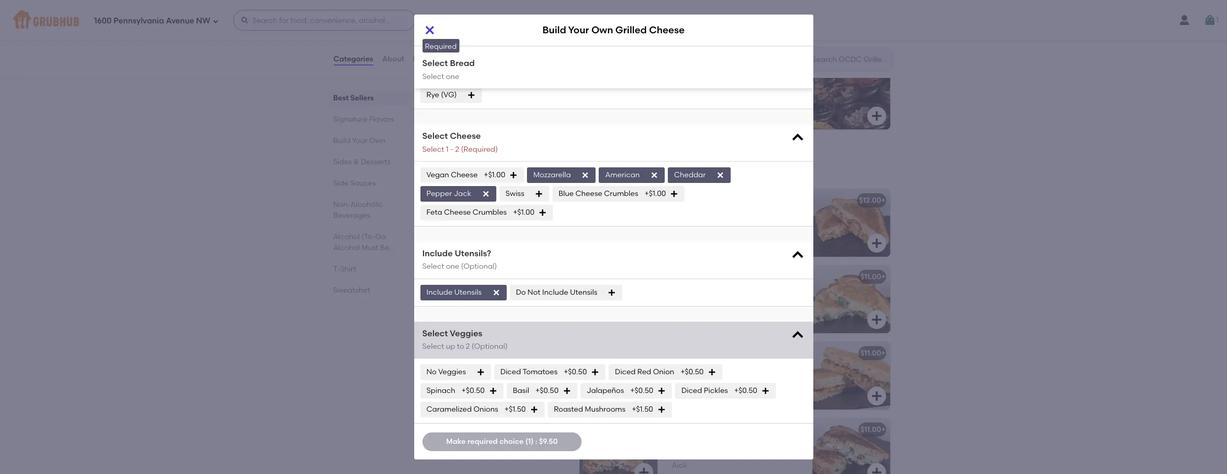 Task type: describe. For each thing, give the bounding box(es) containing it.
best sellers
[[333, 94, 374, 102]]

aioli
[[672, 461, 687, 470]]

t-shirt tab
[[333, 264, 406, 275]]

flavors:
[[513, 168, 536, 175]]

$12.00 for pepper jack cheese, chorizo crumble, pico de gallo, avocado crema
[[860, 196, 882, 205]]

on
[[479, 49, 488, 58]]

+$0.50 for diced pickles
[[735, 387, 758, 395]]

mozzarella, feta cheese, spinach, tomato, diced red onion
[[439, 440, 559, 459]]

famous
[[456, 168, 481, 175]]

to
[[457, 342, 464, 351]]

svg image inside 1 button
[[1204, 14, 1217, 27]]

soup
[[470, 96, 488, 104]]

best sellers most ordered on grubhub
[[431, 35, 522, 58]]

non-
[[333, 200, 350, 209]]

blue inside cheddar and blue cheese, buffalo crunch (diced carrot, celery, onion), ranch and hot sauce
[[488, 287, 504, 296]]

best sellers tab
[[333, 93, 406, 103]]

mushrooms,
[[672, 450, 715, 459]]

bacon
[[439, 221, 462, 230]]

$12.00 + for cheddar cheese, diced jalapeno, pulled pork, mac and chees, bbq sauce
[[627, 349, 653, 358]]

gluten-
[[427, 72, 453, 81]]

herb
[[772, 450, 790, 459]]

sides
[[333, 158, 352, 166]]

mozzarella for mozzarella cheese, roasted mushrooms, spinach, truffle herb aioli
[[672, 440, 710, 449]]

(diced
[[467, 298, 490, 306]]

bowl.
[[715, 168, 731, 175]]

pork,
[[462, 374, 480, 383]]

avocado
[[757, 221, 789, 230]]

include utensils
[[427, 288, 482, 297]]

1 button
[[1204, 11, 1219, 30]]

side
[[333, 179, 348, 188]]

shirt
[[340, 265, 356, 274]]

1 vertical spatial build your own grilled cheese
[[674, 96, 781, 104]]

goddess
[[696, 272, 727, 281]]

+$1.00 for blue cheese crumbles
[[645, 189, 666, 198]]

+$0.50 for spinach
[[462, 387, 485, 395]]

1 horizontal spatial grilled
[[616, 24, 647, 36]]

0 vertical spatial onion
[[653, 368, 675, 377]]

1 horizontal spatial your
[[569, 24, 589, 36]]

sauce inside cheddar and blue cheese, buffalo crunch (diced carrot, celery, onion), ranch and hot sauce
[[494, 308, 516, 317]]

pepper,
[[740, 374, 767, 383]]

$11.00 for american cheese, diced tomato, bacon
[[628, 196, 649, 205]]

jack for pepper jack cheese, chorizo crumble, pico de gallo, avocado crema
[[699, 211, 717, 219]]

reviews
[[413, 55, 442, 63]]

ranch
[[439, 308, 462, 317]]

2 horizontal spatial grilled
[[729, 96, 753, 104]]

mac inside "signature flavors gcdc's famous signature flavors: available as a grilled cheese, patty melt, or mac & cheese bowl."
[[670, 168, 683, 175]]

diced red onion
[[615, 368, 675, 377]]

alcoholic
[[350, 200, 383, 209]]

pepper jack
[[427, 189, 471, 198]]

buffalo blue image
[[580, 266, 657, 333]]

required
[[425, 42, 457, 51]]

best for best sellers most ordered on grubhub
[[431, 35, 455, 48]]

1 select bread select one from the top
[[422, 32, 475, 55]]

1 horizontal spatial own
[[592, 24, 613, 36]]

pennsylvania
[[114, 16, 164, 25]]

include utensils? select one (optional)
[[422, 248, 497, 271]]

mozzarella for mozzarella cheese, spinach, basil, pesto
[[672, 287, 710, 296]]

tomato
[[441, 96, 468, 104]]

veggies for select
[[450, 328, 483, 338]]

american cheese, diced tomato, bacon
[[439, 211, 557, 230]]

$11.00 for mozzarella cheese, spinach, basil, pesto
[[861, 272, 882, 281]]

feta cheese crumbles
[[427, 208, 507, 217]]

1600 pennsylvania avenue nw
[[94, 16, 210, 25]]

+$0.50 for diced red onion
[[681, 368, 704, 377]]

sauces
[[350, 179, 376, 188]]

1 utensils from the left
[[454, 288, 482, 297]]

2 one from the top
[[446, 72, 459, 81]]

about
[[382, 55, 404, 63]]

cajun inside "cheddar and pepper jack cheese, cajun crunch (bell pepper, celery, onion) remoulade"
[[672, 374, 693, 383]]

as
[[567, 168, 574, 175]]

pepper for pepper jack
[[427, 189, 452, 198]]

pico
[[706, 221, 722, 230]]

select veggies select up to 2 (optional)
[[422, 328, 508, 351]]

mozzarella cheese, spinach, basil, pesto
[[672, 287, 793, 306]]

$4.00
[[441, 108, 460, 117]]

cheese, inside the cheddar cheese, diced jalapeno, pulled pork, mac and chees, bbq sauce
[[473, 363, 501, 372]]

sauce inside the cheddar cheese, diced jalapeno, pulled pork, mac and chees, bbq sauce
[[439, 385, 461, 393]]

crunch inside "cheddar and pepper jack cheese, cajun crunch (bell pepper, celery, onion) remoulade"
[[695, 374, 721, 383]]

truffle herb image
[[812, 418, 890, 474]]

+ for american cheese, diced tomato, bacon
[[649, 196, 653, 205]]

tomato, inside mozzarella, feta cheese, spinach, tomato, diced red onion
[[439, 450, 468, 459]]

1 vertical spatial build
[[674, 96, 692, 104]]

make
[[446, 437, 466, 446]]

spinach, inside the mozzarella cheese, spinach, basil, pesto
[[742, 287, 773, 296]]

categories button
[[333, 41, 374, 78]]

cheese, inside the mozzarella cheese, spinach, basil, pesto
[[711, 287, 740, 296]]

0 vertical spatial feta
[[427, 208, 442, 217]]

melt,
[[646, 168, 660, 175]]

include up onion),
[[542, 288, 568, 297]]

cheese inside select cheese select 1 - 2 (required)
[[450, 131, 481, 141]]

and inside "cheddar and pepper jack cheese, cajun crunch (bell pepper, celery, onion) remoulade"
[[706, 363, 720, 372]]

onion),
[[541, 298, 565, 306]]

search icon image
[[796, 53, 808, 66]]

american for american
[[605, 170, 640, 179]]

bbq image
[[580, 342, 657, 410]]

0 vertical spatial red
[[638, 368, 652, 377]]

young
[[439, 196, 461, 205]]

young american image
[[580, 189, 657, 257]]

build your own tab
[[333, 135, 406, 146]]

side sauces tab
[[333, 178, 406, 189]]

jack inside "cheddar and pepper jack cheese, cajun crunch (bell pepper, celery, onion) remoulade"
[[749, 363, 766, 372]]

diced inside mozzarella, feta cheese, spinach, tomato, diced red onion
[[470, 450, 490, 459]]

build your own
[[333, 136, 386, 145]]

best for best sellers
[[333, 94, 349, 102]]

(1)
[[526, 437, 534, 446]]

patty
[[628, 168, 644, 175]]

(vg)
[[441, 90, 457, 99]]

cheese, inside mozzarella, feta cheese, spinach, tomato, diced red onion
[[498, 440, 526, 449]]

cheddar for cheddar
[[674, 170, 706, 179]]

free
[[453, 72, 469, 81]]

tomato soup cup $4.00
[[441, 96, 505, 117]]

mozzarella,
[[439, 440, 478, 449]]

mozzarella for mozzarella
[[534, 170, 571, 179]]

sides & desserts
[[333, 158, 391, 166]]

red inside mozzarella, feta cheese, spinach, tomato, diced red onion
[[492, 450, 506, 459]]

2 for cheese
[[455, 145, 459, 154]]

basil
[[513, 387, 529, 395]]

t-shirt
[[333, 265, 356, 274]]

blue cheese crumbles
[[559, 189, 639, 198]]

flavors for signature flavors
[[369, 115, 394, 124]]

required
[[468, 437, 498, 446]]

no veggies
[[427, 368, 466, 377]]

build inside tab
[[333, 136, 350, 145]]

truffle
[[749, 450, 771, 459]]

jalapeños
[[587, 387, 624, 395]]

roasted inside mozzarella cheese, roasted mushrooms, spinach, truffle herb aioli
[[742, 440, 771, 449]]

young american
[[439, 196, 498, 205]]

1 vertical spatial own
[[711, 96, 727, 104]]

de
[[723, 221, 733, 230]]

diced left pickles
[[682, 387, 702, 395]]

celery, inside cheddar and blue cheese, buffalo crunch (diced carrot, celery, onion), ranch and hot sauce
[[517, 298, 540, 306]]

& inside "signature flavors gcdc's famous signature flavors: available as a grilled cheese, patty melt, or mac & cheese bowl."
[[684, 168, 689, 175]]

ordered
[[450, 49, 478, 58]]

0 horizontal spatial roasted
[[554, 405, 583, 414]]

(optional) inside include utensils? select one (optional)
[[461, 262, 497, 271]]

+$0.50 for diced tomatoes
[[564, 368, 587, 377]]

include for utensils
[[427, 288, 453, 297]]

Search GCDC Grilled Cheese Bar search field
[[811, 55, 891, 64]]

sellers for best sellers
[[350, 94, 374, 102]]

beverages
[[333, 211, 370, 220]]

1 vertical spatial american
[[463, 196, 498, 205]]

1 horizontal spatial build
[[543, 24, 566, 36]]

swiss
[[506, 189, 525, 198]]

remoulade
[[696, 385, 737, 393]]

cup
[[490, 96, 505, 104]]

select cheese select 1 - 2 (required)
[[422, 131, 498, 154]]

signature flavors tab
[[333, 114, 406, 125]]

0 horizontal spatial $9.50
[[539, 437, 558, 446]]

american for american cheese, diced tomato, bacon
[[439, 211, 474, 219]]

side sauces
[[333, 179, 376, 188]]

most
[[431, 49, 448, 58]]

sides & desserts tab
[[333, 157, 406, 167]]

tomato, inside the american cheese, diced tomato, bacon
[[528, 211, 557, 219]]

mushrooms
[[585, 405, 626, 414]]



Task type: vqa. For each thing, say whether or not it's contained in the screenshot.
Red
yes



Task type: locate. For each thing, give the bounding box(es) containing it.
about button
[[382, 41, 405, 78]]

cheese, inside "signature flavors gcdc's famous signature flavors: available as a grilled cheese, patty melt, or mac & cheese bowl."
[[602, 168, 627, 175]]

0 horizontal spatial utensils
[[454, 288, 482, 297]]

mediterranean image
[[580, 418, 657, 474]]

mozzarella
[[534, 170, 571, 179], [672, 287, 710, 296], [672, 440, 710, 449]]

diced down swiss
[[506, 211, 527, 219]]

(optional) inside select veggies select up to 2 (optional)
[[472, 342, 508, 351]]

pepper jack cheese, chorizo crumble, pico de gallo, avocado crema
[[672, 211, 789, 241]]

american up bacon
[[439, 211, 474, 219]]

cheddar inside cheddar and blue cheese, buffalo crunch (diced carrot, celery, onion), ranch and hot sauce
[[439, 287, 471, 296]]

crumbles down young american on the left top of page
[[473, 208, 507, 217]]

jack inside the pepper jack cheese, chorizo crumble, pico de gallo, avocado crema
[[699, 211, 717, 219]]

+$1.00 for vegan cheese
[[484, 170, 506, 179]]

0 horizontal spatial sellers
[[350, 94, 374, 102]]

1 horizontal spatial &
[[684, 168, 689, 175]]

cheddar inside the cheddar cheese, diced jalapeno, pulled pork, mac and chees, bbq sauce
[[439, 363, 471, 372]]

choice
[[500, 437, 524, 446]]

+$1.50 down basil
[[505, 405, 526, 414]]

1 vertical spatial &
[[684, 168, 689, 175]]

&
[[353, 158, 359, 166], [684, 168, 689, 175]]

sellers
[[457, 35, 494, 48], [350, 94, 374, 102]]

$12.00 + for pepper jack cheese, chorizo crumble, pico de gallo, avocado crema
[[860, 196, 886, 205]]

veggies right no
[[438, 368, 466, 377]]

no
[[427, 368, 437, 377]]

2 vertical spatial american
[[439, 211, 474, 219]]

tab
[[333, 231, 406, 253]]

american inside the american cheese, diced tomato, bacon
[[439, 211, 474, 219]]

0 vertical spatial buffalo
[[439, 272, 465, 281]]

2 vertical spatial +$1.00
[[513, 208, 535, 217]]

2 inside select cheese select 1 - 2 (required)
[[455, 145, 459, 154]]

2 vertical spatial grilled
[[581, 168, 601, 175]]

1 horizontal spatial buffalo
[[536, 287, 561, 296]]

mac right or
[[670, 168, 683, 175]]

american up "feta cheese crumbles" on the top
[[463, 196, 498, 205]]

southwest
[[672, 196, 709, 205]]

+$1.50 right the mushrooms
[[632, 405, 653, 414]]

roasted up truffle
[[742, 440, 771, 449]]

vegan
[[427, 170, 449, 179]]

+$0.50 right jalapeno,
[[564, 368, 587, 377]]

-
[[450, 145, 454, 154]]

crumble,
[[672, 221, 705, 230]]

7 select from the top
[[422, 262, 444, 271]]

6 select from the top
[[422, 145, 444, 154]]

0 horizontal spatial $12.00
[[627, 349, 649, 358]]

one up buffalo blue at left bottom
[[446, 262, 459, 271]]

1 horizontal spatial tomato,
[[528, 211, 557, 219]]

1 select from the top
[[422, 32, 448, 42]]

own
[[592, 24, 613, 36], [711, 96, 727, 104], [369, 136, 386, 145]]

green goddess image
[[812, 266, 890, 333]]

2 select from the top
[[422, 46, 444, 55]]

spinach, inside mozzarella cheese, roasted mushrooms, spinach, truffle herb aioli
[[716, 450, 747, 459]]

$11.00 for cheddar and blue cheese, buffalo crunch (diced carrot, celery, onion), ranch and hot sauce
[[628, 272, 649, 281]]

cajun image
[[812, 342, 890, 410]]

+$0.50 down tomatoes
[[536, 387, 559, 395]]

svg image inside main navigation navigation
[[241, 16, 249, 24]]

3 one from the top
[[446, 262, 459, 271]]

1 horizontal spatial +$1.00
[[513, 208, 535, 217]]

and inside the cheddar cheese, diced jalapeno, pulled pork, mac and chees, bbq sauce
[[499, 374, 513, 383]]

2 vertical spatial own
[[369, 136, 386, 145]]

1 vertical spatial select bread select one
[[422, 58, 475, 81]]

buffalo blue
[[439, 272, 482, 281]]

diced tomatoes
[[501, 368, 558, 377]]

avenue
[[166, 16, 194, 25]]

your inside build your own tab
[[352, 136, 367, 145]]

grilled inside "signature flavors gcdc's famous signature flavors: available as a grilled cheese, patty melt, or mac & cheese bowl."
[[581, 168, 601, 175]]

feta down young
[[427, 208, 442, 217]]

& right sides
[[353, 158, 359, 166]]

0 vertical spatial your
[[569, 24, 589, 36]]

rye (vg)
[[427, 90, 457, 99]]

0 vertical spatial sellers
[[457, 35, 494, 48]]

mac right pork,
[[482, 374, 497, 383]]

blue up carrot,
[[488, 287, 504, 296]]

caramelized onions
[[427, 405, 498, 414]]

1 vertical spatial buffalo
[[536, 287, 561, 296]]

buffalo up include utensils
[[439, 272, 465, 281]]

include inside include utensils? select one (optional)
[[422, 248, 453, 258]]

diced down required
[[470, 450, 490, 459]]

crunch up the diced pickles
[[695, 374, 721, 383]]

+$0.50 for jalapeños
[[631, 387, 654, 395]]

carrot,
[[491, 298, 515, 306]]

1 horizontal spatial pepper
[[672, 211, 698, 219]]

+$0.50 for basil
[[536, 387, 559, 395]]

sauce
[[494, 308, 516, 317], [439, 385, 461, 393]]

select
[[422, 32, 448, 42], [422, 46, 444, 55], [422, 58, 448, 68], [422, 72, 444, 81], [422, 131, 448, 141], [422, 145, 444, 154], [422, 262, 444, 271], [422, 328, 448, 338], [422, 342, 444, 351]]

1 vertical spatial red
[[492, 450, 506, 459]]

caramelized
[[427, 405, 472, 414]]

0 vertical spatial cajun
[[672, 349, 693, 358]]

$11.00 + for american cheese, diced tomato, bacon
[[628, 196, 653, 205]]

southwest image
[[812, 189, 890, 257]]

1 horizontal spatial blue
[[488, 287, 504, 296]]

0 vertical spatial mozzarella
[[534, 170, 571, 179]]

select bread select one
[[422, 32, 475, 55], [422, 58, 475, 81]]

1 vertical spatial onion
[[508, 450, 529, 459]]

+$1.00 right famous
[[484, 170, 506, 179]]

signature for signature flavors
[[333, 115, 367, 124]]

0 vertical spatial 2
[[455, 145, 459, 154]]

1 vertical spatial grilled
[[729, 96, 753, 104]]

0 vertical spatial build your own grilled cheese
[[543, 24, 685, 36]]

veggies for no
[[438, 368, 466, 377]]

signature inside signature flavors 'tab'
[[333, 115, 367, 124]]

pepper inside the pepper jack cheese, chorizo crumble, pico de gallo, avocado crema
[[672, 211, 698, 219]]

pepper
[[427, 189, 452, 198], [672, 211, 698, 219], [721, 363, 747, 372]]

onion up onion)
[[653, 368, 675, 377]]

(contains
[[471, 72, 505, 81]]

+$0.50 down diced red onion
[[631, 387, 654, 395]]

one inside include utensils? select one (optional)
[[446, 262, 459, 271]]

2 vertical spatial build
[[333, 136, 350, 145]]

diced inside the american cheese, diced tomato, bacon
[[506, 211, 527, 219]]

0 horizontal spatial buffalo
[[439, 272, 465, 281]]

0 vertical spatial own
[[592, 24, 613, 36]]

2 utensils from the left
[[570, 288, 598, 297]]

1 vertical spatial your
[[693, 96, 709, 104]]

blue
[[559, 189, 574, 198], [466, 272, 482, 281], [488, 287, 504, 296]]

1 horizontal spatial utensils
[[570, 288, 598, 297]]

0 vertical spatial blue
[[559, 189, 574, 198]]

0 vertical spatial &
[[353, 158, 359, 166]]

0 vertical spatial celery,
[[517, 298, 540, 306]]

sauce down carrot,
[[494, 308, 516, 317]]

2 bread from the top
[[450, 58, 475, 68]]

1 horizontal spatial feta
[[480, 440, 496, 449]]

(bell
[[723, 374, 738, 383]]

pepper up crumble,
[[672, 211, 698, 219]]

desserts
[[361, 158, 391, 166]]

veggies inside select veggies select up to 2 (optional)
[[450, 328, 483, 338]]

+$1.50 for roasted mushrooms
[[632, 405, 653, 414]]

1 horizontal spatial jack
[[699, 211, 717, 219]]

2 inside select veggies select up to 2 (optional)
[[466, 342, 470, 351]]

mozzarella up pesto
[[672, 287, 710, 296]]

0 horizontal spatial blue
[[466, 272, 482, 281]]

& right or
[[684, 168, 689, 175]]

1 vertical spatial crumbles
[[473, 208, 507, 217]]

1 vertical spatial veggies
[[438, 368, 466, 377]]

5 select from the top
[[422, 131, 448, 141]]

$11.00 + for cheddar and pepper jack cheese, cajun crunch (bell pepper, celery, onion) remoulade
[[861, 349, 886, 358]]

4 select from the top
[[422, 72, 444, 81]]

cheddar for cheddar and pepper jack cheese, cajun crunch (bell pepper, celery, onion) remoulade
[[672, 363, 704, 372]]

1 horizontal spatial 2
[[466, 342, 470, 351]]

diced up basil
[[501, 368, 521, 377]]

cheddar up the pulled
[[439, 363, 471, 372]]

jack up pico
[[699, 211, 717, 219]]

1 horizontal spatial 1
[[1217, 16, 1219, 24]]

0 vertical spatial one
[[446, 46, 459, 55]]

0 horizontal spatial bbq
[[439, 349, 455, 358]]

0 horizontal spatial red
[[492, 450, 506, 459]]

signature up "vegan cheese"
[[431, 154, 484, 167]]

0 horizontal spatial onion
[[508, 450, 529, 459]]

+$0.50 up onion)
[[681, 368, 704, 377]]

bbq inside the cheddar cheese, diced jalapeno, pulled pork, mac and chees, bbq sauce
[[541, 374, 556, 383]]

0 vertical spatial pepper
[[427, 189, 452, 198]]

spinach
[[427, 387, 456, 395]]

flavors for signature flavors gcdc's famous signature flavors: available as a grilled cheese, patty melt, or mac & cheese bowl.
[[487, 154, 526, 167]]

2 vertical spatial mozzarella
[[672, 440, 710, 449]]

2 vertical spatial signature
[[482, 168, 511, 175]]

0 horizontal spatial sauce
[[439, 385, 461, 393]]

+$0.50 down pork,
[[462, 387, 485, 395]]

crumbles for feta cheese crumbles
[[473, 208, 507, 217]]

flavors inside 'tab'
[[369, 115, 394, 124]]

cheddar for cheddar and blue cheese, buffalo crunch (diced carrot, celery, onion), ranch and hot sauce
[[439, 287, 471, 296]]

$12.00 for cheddar cheese, diced jalapeno, pulled pork, mac and chees, bbq sauce
[[627, 349, 649, 358]]

best inside tab
[[333, 94, 349, 102]]

& inside tab
[[353, 158, 359, 166]]

hot
[[479, 308, 492, 317]]

best up most
[[431, 35, 455, 48]]

and left chees,
[[499, 374, 513, 383]]

cheddar cheese, diced jalapeno, pulled pork, mac and chees, bbq sauce
[[439, 363, 561, 393]]

+$1.00 down swiss
[[513, 208, 535, 217]]

1 vertical spatial bbq
[[541, 374, 556, 383]]

cheddar and blue cheese, buffalo crunch (diced carrot, celery, onion), ranch and hot sauce
[[439, 287, 565, 317]]

+$0.50
[[564, 368, 587, 377], [681, 368, 704, 377], [462, 387, 485, 395], [536, 387, 559, 395], [631, 387, 654, 395], [735, 387, 758, 395]]

1 horizontal spatial flavors
[[487, 154, 526, 167]]

sweatshirt tab
[[333, 285, 406, 296]]

$11.00 + for cheddar and blue cheese, buffalo crunch (diced carrot, celery, onion), ranch and hot sauce
[[628, 272, 653, 281]]

2 horizontal spatial own
[[711, 96, 727, 104]]

include for utensils?
[[422, 248, 453, 258]]

8 select from the top
[[422, 328, 448, 338]]

or
[[662, 168, 668, 175]]

mozzarella inside mozzarella cheese, roasted mushrooms, spinach, truffle herb aioli
[[672, 440, 710, 449]]

1 vertical spatial best
[[333, 94, 349, 102]]

basil,
[[774, 287, 793, 296]]

jack up "feta cheese crumbles" on the top
[[454, 189, 471, 198]]

flavors up flavors:
[[487, 154, 526, 167]]

(optional) right the to
[[472, 342, 508, 351]]

1 cajun from the top
[[672, 349, 693, 358]]

mac inside the cheddar cheese, diced jalapeno, pulled pork, mac and chees, bbq sauce
[[482, 374, 497, 383]]

bbq down jalapeno,
[[541, 374, 556, 383]]

rye
[[427, 90, 439, 99]]

tomato,
[[528, 211, 557, 219], [439, 450, 468, 459]]

green
[[672, 272, 694, 281]]

1 vertical spatial celery,
[[769, 374, 792, 383]]

pepper down vegan
[[427, 189, 452, 198]]

grubhub
[[490, 49, 522, 58]]

feta left the choice
[[480, 440, 496, 449]]

and up remoulade
[[706, 363, 720, 372]]

cheese, inside cheddar and blue cheese, buffalo crunch (diced carrot, celery, onion), ranch and hot sauce
[[505, 287, 534, 296]]

$12.00
[[860, 196, 882, 205], [627, 349, 649, 358]]

1 horizontal spatial $9.50
[[674, 108, 692, 117]]

tomato, down mozzarella,
[[439, 450, 468, 459]]

+ for cheddar and pepper jack cheese, cajun crunch (bell pepper, celery, onion) remoulade
[[882, 349, 886, 358]]

bread up free
[[450, 58, 475, 68]]

$11.00 + for mozzarella cheese, spinach, basil, pesto
[[861, 272, 886, 281]]

sauce down the pulled
[[439, 385, 461, 393]]

1 vertical spatial feta
[[480, 440, 496, 449]]

one for do not include utensils
[[446, 262, 459, 271]]

cheese inside "signature flavors gcdc's famous signature flavors: available as a grilled cheese, patty melt, or mac & cheese bowl."
[[690, 168, 713, 175]]

cheese,
[[602, 168, 627, 175], [475, 211, 504, 219], [719, 211, 747, 219], [505, 287, 534, 296], [711, 287, 740, 296], [473, 363, 501, 372], [768, 363, 796, 372], [498, 440, 526, 449], [711, 440, 740, 449]]

0 vertical spatial $12.00 +
[[860, 196, 886, 205]]

cheese, inside the pepper jack cheese, chorizo crumble, pico de gallo, avocado crema
[[719, 211, 747, 219]]

svg image
[[1204, 14, 1217, 27], [212, 18, 219, 24], [467, 91, 476, 99], [871, 110, 883, 122], [582, 171, 590, 179], [650, 171, 659, 179], [670, 190, 679, 198], [638, 237, 650, 249], [791, 248, 805, 262], [608, 288, 616, 297], [791, 328, 805, 342], [477, 368, 485, 377], [708, 368, 716, 377], [563, 387, 571, 395], [638, 390, 650, 402], [871, 390, 883, 402], [530, 406, 539, 414], [638, 466, 650, 474]]

best up signature flavors
[[333, 94, 349, 102]]

cheddar right or
[[674, 170, 706, 179]]

buffalo
[[439, 272, 465, 281], [536, 287, 561, 296]]

:
[[536, 437, 538, 446]]

cheese, inside mozzarella cheese, roasted mushrooms, spinach, truffle herb aioli
[[711, 440, 740, 449]]

celery,
[[517, 298, 540, 306], [769, 374, 792, 383]]

gallo,
[[735, 221, 756, 230]]

include
[[422, 248, 453, 258], [427, 288, 453, 297], [542, 288, 568, 297]]

sellers up on
[[457, 35, 494, 48]]

crema
[[672, 232, 697, 241]]

1 horizontal spatial crumbles
[[604, 189, 639, 198]]

one up the (vg)
[[446, 72, 459, 81]]

2 vertical spatial jack
[[749, 363, 766, 372]]

0 horizontal spatial best
[[333, 94, 349, 102]]

2 horizontal spatial blue
[[559, 189, 574, 198]]

pepper inside "cheddar and pepper jack cheese, cajun crunch (bell pepper, celery, onion) remoulade"
[[721, 363, 747, 372]]

buffalo inside cheddar and blue cheese, buffalo crunch (diced carrot, celery, onion), ranch and hot sauce
[[536, 287, 561, 296]]

mozzarella cheese, roasted mushrooms, spinach, truffle herb aioli
[[672, 440, 790, 470]]

$11.00
[[628, 196, 649, 205], [628, 272, 649, 281], [861, 272, 882, 281], [861, 349, 882, 358], [861, 425, 882, 434]]

celery, right pepper,
[[769, 374, 792, 383]]

1 bread from the top
[[450, 32, 475, 42]]

0 horizontal spatial crumbles
[[473, 208, 507, 217]]

bread up ordered
[[450, 32, 475, 42]]

best inside best sellers most ordered on grubhub
[[431, 35, 455, 48]]

mozzarella left a
[[534, 170, 571, 179]]

vegan cheese
[[427, 170, 478, 179]]

crumbles down the patty
[[604, 189, 639, 198]]

bbq
[[439, 349, 455, 358], [541, 374, 556, 383]]

roasted left the mushrooms
[[554, 405, 583, 414]]

flavors inside "signature flavors gcdc's famous signature flavors: available as a grilled cheese, patty melt, or mac & cheese bowl."
[[487, 154, 526, 167]]

0 horizontal spatial +$1.00
[[484, 170, 506, 179]]

2 select bread select one from the top
[[422, 58, 475, 81]]

cheddar for cheddar cheese, diced jalapeno, pulled pork, mac and chees, bbq sauce
[[439, 363, 471, 372]]

+ for pepper jack cheese, chorizo crumble, pico de gallo, avocado crema
[[882, 196, 886, 205]]

$11.00 for cheddar and pepper jack cheese, cajun crunch (bell pepper, celery, onion) remoulade
[[861, 349, 882, 358]]

non-alcoholic beverages
[[333, 200, 383, 220]]

2 vertical spatial one
[[446, 262, 459, 271]]

0 horizontal spatial celery,
[[517, 298, 540, 306]]

utensils
[[454, 288, 482, 297], [570, 288, 598, 297]]

2 cajun from the top
[[672, 374, 693, 383]]

+$1.00 down melt,
[[645, 189, 666, 198]]

0 horizontal spatial jack
[[454, 189, 471, 198]]

signature down best sellers
[[333, 115, 367, 124]]

0 vertical spatial signature
[[333, 115, 367, 124]]

spinach, inside mozzarella, feta cheese, spinach, tomato, diced red onion
[[528, 440, 559, 449]]

0 horizontal spatial 2
[[455, 145, 459, 154]]

t-
[[333, 265, 340, 274]]

1 inside select cheese select 1 - 2 (required)
[[446, 145, 449, 154]]

mozzarella up mushrooms,
[[672, 440, 710, 449]]

celery, down the "not"
[[517, 298, 540, 306]]

1 one from the top
[[446, 46, 459, 55]]

and down (diced
[[464, 308, 478, 317]]

0 vertical spatial crunch
[[439, 298, 465, 306]]

$11.00 +
[[628, 196, 653, 205], [628, 272, 653, 281], [861, 272, 886, 281], [861, 349, 886, 358], [861, 425, 886, 434]]

pesto
[[672, 298, 692, 306]]

flavors up build your own tab
[[369, 115, 394, 124]]

+$1.00 for feta cheese crumbles
[[513, 208, 535, 217]]

flavors
[[369, 115, 394, 124], [487, 154, 526, 167]]

signature flavors gcdc's famous signature flavors: available as a grilled cheese, patty melt, or mac & cheese bowl.
[[431, 154, 731, 175]]

0 vertical spatial flavors
[[369, 115, 394, 124]]

pepper up (bell
[[721, 363, 747, 372]]

your
[[569, 24, 589, 36], [693, 96, 709, 104], [352, 136, 367, 145]]

pickles
[[704, 387, 728, 395]]

(required)
[[461, 145, 498, 154]]

3 select from the top
[[422, 58, 448, 68]]

sellers inside best sellers most ordered on grubhub
[[457, 35, 494, 48]]

signature left flavors:
[[482, 168, 511, 175]]

onion
[[653, 368, 675, 377], [508, 450, 529, 459]]

2 vertical spatial pepper
[[721, 363, 747, 372]]

+$1.00
[[484, 170, 506, 179], [645, 189, 666, 198], [513, 208, 535, 217]]

+ for cheddar and blue cheese, buffalo crunch (diced carrot, celery, onion), ranch and hot sauce
[[649, 272, 653, 281]]

0 horizontal spatial mac
[[482, 374, 497, 383]]

jack for pepper jack
[[454, 189, 471, 198]]

svg image
[[241, 16, 249, 24], [424, 24, 436, 36], [791, 131, 805, 145], [510, 171, 518, 179], [717, 171, 725, 179], [482, 190, 490, 198], [535, 190, 543, 198], [539, 208, 547, 217], [871, 237, 883, 249], [492, 288, 501, 297], [638, 313, 650, 326], [871, 313, 883, 326], [591, 368, 600, 377], [489, 387, 497, 395], [658, 387, 666, 395], [762, 387, 770, 395], [658, 406, 666, 414], [871, 466, 883, 474]]

1 vertical spatial blue
[[466, 272, 482, 281]]

jack up pepper,
[[749, 363, 766, 372]]

pepper for pepper jack cheese, chorizo crumble, pico de gallo, avocado crema
[[672, 211, 698, 219]]

cheese, inside "cheddar and pepper jack cheese, cajun crunch (bell pepper, celery, onion) remoulade"
[[768, 363, 796, 372]]

spinach, right the choice
[[528, 440, 559, 449]]

0 vertical spatial crumbles
[[604, 189, 639, 198]]

0 vertical spatial spinach,
[[742, 287, 773, 296]]

diced up chees,
[[503, 363, 524, 372]]

veggies up the to
[[450, 328, 483, 338]]

feta inside mozzarella, feta cheese, spinach, tomato, diced red onion
[[480, 440, 496, 449]]

0 vertical spatial 1
[[1217, 16, 1219, 24]]

cheese, inside the american cheese, diced tomato, bacon
[[475, 211, 504, 219]]

1 vertical spatial sellers
[[350, 94, 374, 102]]

utensils?
[[455, 248, 491, 258]]

diced inside the cheddar cheese, diced jalapeno, pulled pork, mac and chees, bbq sauce
[[503, 363, 524, 372]]

onion down the choice
[[508, 450, 529, 459]]

2 horizontal spatial your
[[693, 96, 709, 104]]

celery, inside "cheddar and pepper jack cheese, cajun crunch (bell pepper, celery, onion) remoulade"
[[769, 374, 792, 383]]

1 +$1.50 from the left
[[505, 405, 526, 414]]

2 for veggies
[[466, 342, 470, 351]]

0 vertical spatial tomato,
[[528, 211, 557, 219]]

spinach, left 'basil,'
[[742, 287, 773, 296]]

0 vertical spatial +$1.00
[[484, 170, 506, 179]]

0 vertical spatial $9.50
[[674, 108, 692, 117]]

cheddar down buffalo blue at left bottom
[[439, 287, 471, 296]]

roasted mushrooms
[[554, 405, 626, 414]]

crunch inside cheddar and blue cheese, buffalo crunch (diced carrot, celery, onion), ranch and hot sauce
[[439, 298, 465, 306]]

$12.00 +
[[860, 196, 886, 205], [627, 349, 653, 358]]

spinach,
[[742, 287, 773, 296], [528, 440, 559, 449], [716, 450, 747, 459]]

blue down include utensils? select one (optional) at bottom
[[466, 272, 482, 281]]

sellers up signature flavors
[[350, 94, 374, 102]]

non-alcoholic beverages tab
[[333, 199, 406, 221]]

green goddess
[[672, 272, 727, 281]]

and up (diced
[[473, 287, 487, 296]]

1 vertical spatial $12.00 +
[[627, 349, 653, 358]]

onion inside mozzarella, feta cheese, spinach, tomato, diced red onion
[[508, 450, 529, 459]]

spinach, left truffle
[[716, 450, 747, 459]]

include down bacon
[[422, 248, 453, 258]]

signature for signature flavors gcdc's famous signature flavors: available as a grilled cheese, patty melt, or mac & cheese bowl.
[[431, 154, 484, 167]]

cheese
[[649, 24, 685, 36], [754, 96, 781, 104], [450, 131, 481, 141], [690, 168, 713, 175], [451, 170, 478, 179], [576, 189, 603, 198], [444, 208, 471, 217]]

blue down as
[[559, 189, 574, 198]]

0 horizontal spatial grilled
[[581, 168, 601, 175]]

one right reviews
[[446, 46, 459, 55]]

mozzarella inside the mozzarella cheese, spinach, basil, pesto
[[672, 287, 710, 296]]

1 horizontal spatial onion
[[653, 368, 675, 377]]

select inside include utensils? select one (optional)
[[422, 262, 444, 271]]

buffalo up onion),
[[536, 287, 561, 296]]

+ for cheddar cheese, diced jalapeno, pulled pork, mac and chees, bbq sauce
[[649, 349, 653, 358]]

cajun
[[672, 349, 693, 358], [672, 374, 693, 383]]

diced up jalapeños at the bottom of page
[[615, 368, 636, 377]]

+$1.50 for caramelized onions
[[505, 405, 526, 414]]

main navigation navigation
[[0, 0, 1228, 41]]

veggies
[[450, 328, 483, 338], [438, 368, 466, 377]]

1 vertical spatial sauce
[[439, 385, 461, 393]]

signature flavors
[[333, 115, 394, 124]]

+ for mozzarella cheese, spinach, basil, pesto
[[882, 272, 886, 281]]

utensils up (diced
[[454, 288, 482, 297]]

1 inside button
[[1217, 16, 1219, 24]]

1 vertical spatial tomato,
[[439, 450, 468, 459]]

0 horizontal spatial tomato,
[[439, 450, 468, 459]]

sweatshirt
[[333, 286, 370, 295]]

tomatoes
[[523, 368, 558, 377]]

+$0.50 down pepper,
[[735, 387, 758, 395]]

0 horizontal spatial flavors
[[369, 115, 394, 124]]

bbq left the to
[[439, 349, 455, 358]]

0 vertical spatial build
[[543, 24, 566, 36]]

crumbles for blue cheese crumbles
[[604, 189, 639, 198]]

9 select from the top
[[422, 342, 444, 351]]

include up ranch
[[427, 288, 453, 297]]

american left melt,
[[605, 170, 640, 179]]

own inside tab
[[369, 136, 386, 145]]

1 horizontal spatial red
[[638, 368, 652, 377]]

cheddar and pepper jack cheese, cajun crunch (bell pepper, celery, onion) remoulade
[[672, 363, 796, 393]]

crunch down include utensils
[[439, 298, 465, 306]]

utensils right the "not"
[[570, 288, 598, 297]]

sellers for best sellers most ordered on grubhub
[[457, 35, 494, 48]]

2 right -
[[455, 145, 459, 154]]

up
[[446, 342, 455, 351]]

tomato, down available
[[528, 211, 557, 219]]

cheddar up onion)
[[672, 363, 704, 372]]

2 vertical spatial blue
[[488, 287, 504, 296]]

one for rye (vg)
[[446, 46, 459, 55]]

onion)
[[672, 385, 694, 393]]

sellers inside tab
[[350, 94, 374, 102]]

2 +$1.50 from the left
[[632, 405, 653, 414]]

2 right the to
[[466, 342, 470, 351]]

(optional) down utensils?
[[461, 262, 497, 271]]

2 horizontal spatial build
[[674, 96, 692, 104]]

cheddar inside "cheddar and pepper jack cheese, cajun crunch (bell pepper, celery, onion) remoulade"
[[672, 363, 704, 372]]



